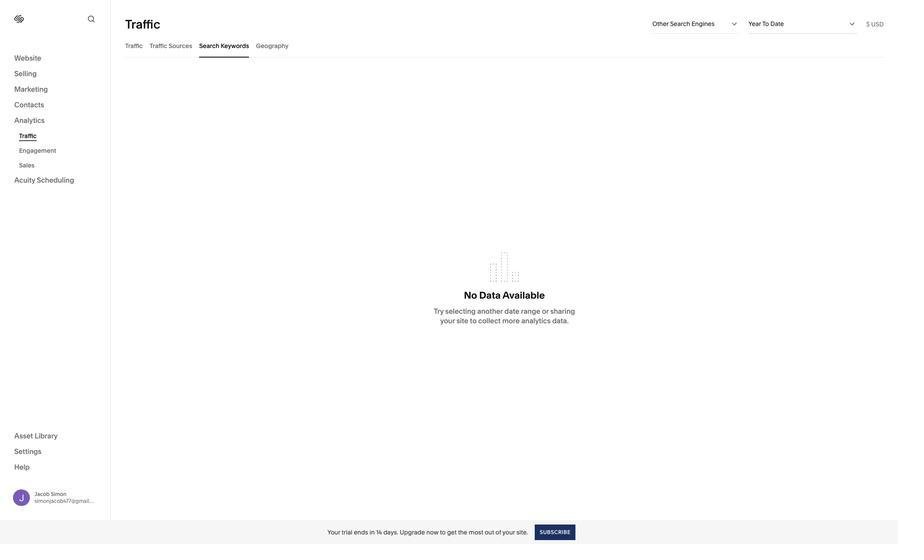 Task type: locate. For each thing, give the bounding box(es) containing it.
to left get
[[440, 529, 446, 536]]

engines
[[692, 20, 715, 28]]

search keywords button
[[199, 34, 249, 58]]

jacob simon simonjacob477@gmail.com
[[34, 491, 101, 504]]

sales link
[[19, 158, 101, 173]]

asset
[[14, 432, 33, 440]]

the
[[458, 529, 467, 536]]

settings link
[[14, 447, 96, 457]]

0 vertical spatial search
[[670, 20, 690, 28]]

no data available
[[464, 290, 545, 301]]

scheduling
[[37, 176, 74, 184]]

search left keywords
[[199, 42, 219, 50]]

usd
[[871, 20, 884, 28]]

engagement
[[19, 147, 56, 155]]

data.
[[552, 317, 569, 325]]

asset library link
[[14, 431, 96, 442]]

try selecting another date range or sharing your site to collect more analytics data.
[[434, 307, 575, 325]]

website
[[14, 54, 41, 62]]

your right of
[[503, 529, 515, 536]]

$
[[866, 20, 870, 28]]

traffic
[[125, 17, 160, 31], [125, 42, 143, 50], [150, 42, 167, 50], [19, 132, 37, 140]]

your down try
[[440, 317, 455, 325]]

0 horizontal spatial your
[[440, 317, 455, 325]]

traffic left sources
[[150, 42, 167, 50]]

data
[[479, 290, 501, 301]]

analytics link
[[14, 116, 96, 126]]

0 horizontal spatial to
[[440, 529, 446, 536]]

help
[[14, 463, 30, 471]]

to right site
[[470, 317, 477, 325]]

your inside the try selecting another date range or sharing your site to collect more analytics data.
[[440, 317, 455, 325]]

other search engines
[[653, 20, 715, 28]]

tab list containing traffic
[[125, 34, 884, 58]]

selling link
[[14, 69, 96, 79]]

now
[[427, 529, 439, 536]]

1 horizontal spatial search
[[670, 20, 690, 28]]

analytics
[[521, 317, 551, 325]]

0 horizontal spatial search
[[199, 42, 219, 50]]

range
[[521, 307, 540, 316]]

to
[[762, 20, 769, 28]]

selling
[[14, 69, 37, 78]]

other
[[653, 20, 669, 28]]

in
[[370, 529, 375, 536]]

search
[[670, 20, 690, 28], [199, 42, 219, 50]]

0 vertical spatial to
[[470, 317, 477, 325]]

year
[[749, 20, 761, 28]]

more
[[502, 317, 520, 325]]

no
[[464, 290, 477, 301]]

simonjacob477@gmail.com
[[34, 498, 101, 504]]

geography button
[[256, 34, 289, 58]]

selecting
[[445, 307, 476, 316]]

1 horizontal spatial your
[[503, 529, 515, 536]]

search inside search keywords 'button'
[[199, 42, 219, 50]]

search right other on the top right
[[670, 20, 690, 28]]

your
[[440, 317, 455, 325], [503, 529, 515, 536]]

to
[[470, 317, 477, 325], [440, 529, 446, 536]]

1 vertical spatial search
[[199, 42, 219, 50]]

days.
[[383, 529, 398, 536]]

try
[[434, 307, 444, 316]]

tab list
[[125, 34, 884, 58]]

0 vertical spatial your
[[440, 317, 455, 325]]

sales
[[19, 162, 35, 169]]

website link
[[14, 53, 96, 64]]

out
[[485, 529, 494, 536]]

acuity scheduling link
[[14, 175, 96, 186]]

library
[[35, 432, 58, 440]]

simon
[[51, 491, 66, 498]]

traffic button
[[125, 34, 143, 58]]

or
[[542, 307, 549, 316]]

1 horizontal spatial to
[[470, 317, 477, 325]]



Task type: vqa. For each thing, say whether or not it's contained in the screenshot.
bottom Week
no



Task type: describe. For each thing, give the bounding box(es) containing it.
site.
[[517, 529, 528, 536]]

traffic down analytics
[[19, 132, 37, 140]]

acuity scheduling
[[14, 176, 74, 184]]

asset library
[[14, 432, 58, 440]]

help link
[[14, 462, 30, 472]]

your
[[328, 529, 340, 536]]

analytics
[[14, 116, 45, 125]]

upgrade
[[400, 529, 425, 536]]

acuity
[[14, 176, 35, 184]]

of
[[496, 529, 501, 536]]

year to date button
[[749, 14, 857, 33]]

contacts link
[[14, 100, 96, 110]]

trial
[[342, 529, 352, 536]]

another
[[477, 307, 503, 316]]

most
[[469, 529, 483, 536]]

traffic sources
[[150, 42, 192, 50]]

site
[[457, 317, 468, 325]]

traffic sources button
[[150, 34, 192, 58]]

keywords
[[221, 42, 249, 50]]

engagement link
[[19, 143, 101, 158]]

date
[[771, 20, 784, 28]]

sharing
[[550, 307, 575, 316]]

contacts
[[14, 100, 44, 109]]

marketing
[[14, 85, 48, 94]]

$ usd
[[866, 20, 884, 28]]

jacob
[[34, 491, 50, 498]]

subscribe
[[540, 529, 571, 536]]

collect
[[478, 317, 501, 325]]

to inside the try selecting another date range or sharing your site to collect more analytics data.
[[470, 317, 477, 325]]

get
[[447, 529, 457, 536]]

14
[[376, 529, 382, 536]]

1 vertical spatial to
[[440, 529, 446, 536]]

subscribe button
[[535, 525, 575, 540]]

sources
[[169, 42, 192, 50]]

traffic left traffic sources button
[[125, 42, 143, 50]]

your trial ends in 14 days. upgrade now to get the most out of your site.
[[328, 529, 528, 536]]

traffic inside button
[[150, 42, 167, 50]]

ends
[[354, 529, 368, 536]]

search keywords
[[199, 42, 249, 50]]

1 vertical spatial your
[[503, 529, 515, 536]]

traffic link
[[19, 129, 101, 143]]

geography
[[256, 42, 289, 50]]

available
[[503, 290, 545, 301]]

settings
[[14, 447, 42, 456]]

date
[[505, 307, 519, 316]]

traffic up traffic button
[[125, 17, 160, 31]]

Other Search Engines field
[[653, 14, 739, 33]]

search inside other search engines field
[[670, 20, 690, 28]]

marketing link
[[14, 84, 96, 95]]

year to date
[[749, 20, 784, 28]]



